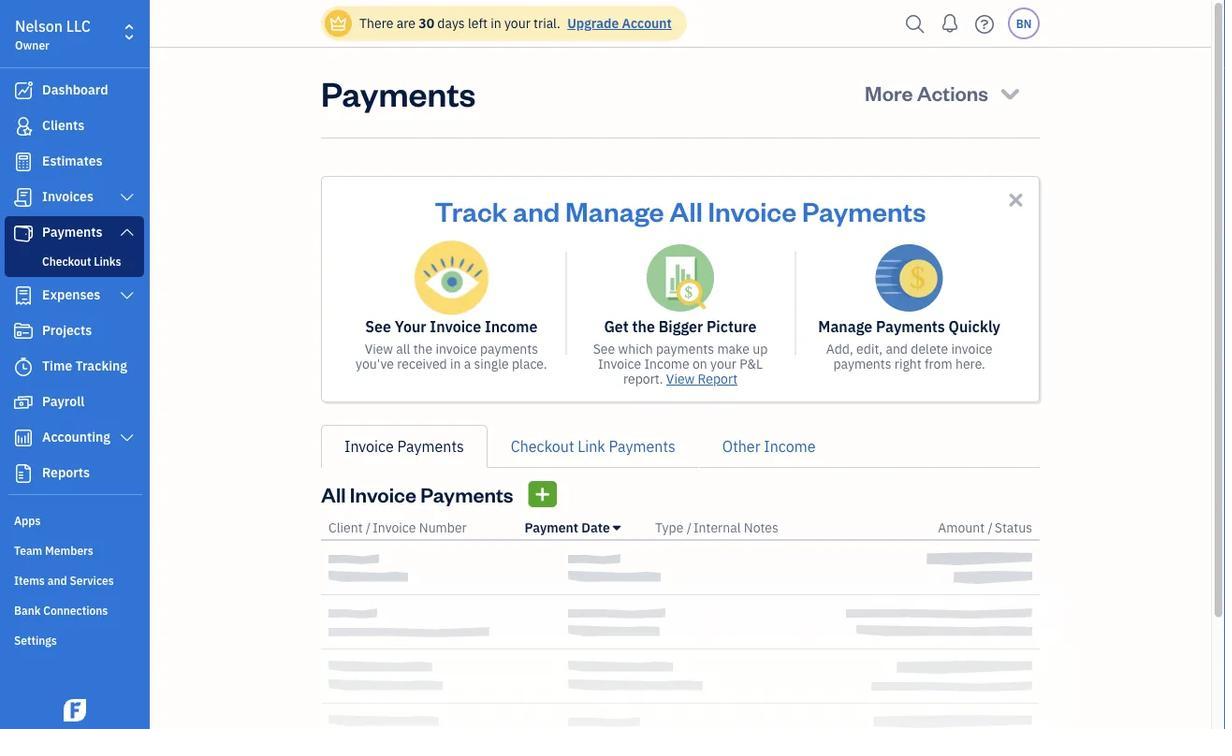 Task type: describe. For each thing, give the bounding box(es) containing it.
track and manage all invoice payments
[[435, 193, 926, 228]]

apps
[[14, 513, 41, 528]]

payments inside payments link
[[42, 223, 103, 241]]

payroll link
[[5, 386, 144, 419]]

other income
[[723, 437, 816, 456]]

track
[[435, 193, 508, 228]]

other
[[723, 437, 761, 456]]

more actions
[[865, 79, 989, 106]]

1 vertical spatial all
[[321, 481, 346, 507]]

1 horizontal spatial all
[[670, 193, 703, 228]]

bank connections link
[[5, 595, 144, 623]]

your
[[395, 317, 427, 337]]

checkout link payments link
[[488, 425, 699, 468]]

are
[[397, 15, 416, 32]]

all invoice payments
[[321, 481, 514, 507]]

status
[[995, 519, 1033, 536]]

get
[[604, 317, 629, 337]]

from
[[925, 355, 953, 373]]

tracking
[[75, 357, 127, 374]]

nelson llc owner
[[15, 16, 91, 52]]

see for your
[[365, 317, 391, 337]]

accounting link
[[5, 421, 144, 455]]

time tracking link
[[5, 350, 144, 384]]

checkout for checkout links
[[42, 254, 91, 269]]

payments for manage payments quickly
[[834, 355, 892, 373]]

amount / status
[[938, 519, 1033, 536]]

dashboard image
[[12, 81, 35, 100]]

team members link
[[5, 535, 144, 564]]

checkout links
[[42, 254, 121, 269]]

team
[[14, 543, 42, 558]]

/ for internal
[[687, 519, 692, 536]]

here.
[[956, 355, 986, 373]]

received
[[397, 355, 447, 373]]

members
[[45, 543, 93, 558]]

actions
[[917, 79, 989, 106]]

invoice inside see your invoice income view all the invoice payments you've received in a single place.
[[430, 317, 481, 337]]

and for services
[[47, 573, 67, 588]]

time tracking
[[42, 357, 127, 374]]

report image
[[12, 464, 35, 483]]

items and services
[[14, 573, 114, 588]]

get the bigger picture image
[[647, 244, 714, 312]]

other income link
[[699, 425, 839, 468]]

days
[[438, 15, 465, 32]]

edit,
[[857, 340, 883, 358]]

chevrondown image
[[997, 80, 1023, 106]]

items and services link
[[5, 565, 144, 594]]

see your invoice income view all the invoice payments you've received in a single place.
[[356, 317, 547, 373]]

payment
[[525, 519, 579, 536]]

settings
[[14, 633, 57, 648]]

project image
[[12, 322, 35, 341]]

add a new payment image
[[534, 483, 551, 506]]

freshbooks image
[[60, 699, 90, 722]]

payments for see your invoice income
[[480, 340, 538, 358]]

payment date button
[[525, 519, 621, 536]]

settings link
[[5, 625, 144, 653]]

payments up manage payments quickly image
[[802, 193, 926, 228]]

picture
[[707, 317, 757, 337]]

checkout for checkout link payments
[[511, 437, 574, 456]]

payments inside see which payments make up invoice income on your p&l report.
[[656, 340, 714, 358]]

income inside see your invoice income view all the invoice payments you've received in a single place.
[[485, 317, 538, 337]]

time
[[42, 357, 72, 374]]

view report
[[666, 370, 738, 388]]

30
[[419, 15, 434, 32]]

reports
[[42, 464, 90, 481]]

internal
[[694, 519, 741, 536]]

all
[[396, 340, 410, 358]]

client
[[329, 519, 363, 536]]

clients link
[[5, 110, 144, 143]]

client / invoice number
[[329, 519, 467, 536]]

there are 30 days left in your trial. upgrade account
[[359, 15, 672, 32]]

0 vertical spatial in
[[491, 15, 501, 32]]

connections
[[43, 603, 108, 618]]

payment date
[[525, 519, 610, 536]]

report
[[698, 370, 738, 388]]

number
[[419, 519, 467, 536]]

on
[[693, 355, 708, 373]]

make
[[717, 340, 750, 358]]

2 horizontal spatial income
[[764, 437, 816, 456]]

llc
[[66, 16, 91, 36]]

invoices
[[42, 188, 94, 205]]

more actions button
[[856, 70, 1033, 115]]

the inside see your invoice income view all the invoice payments you've received in a single place.
[[413, 340, 433, 358]]

main element
[[0, 0, 197, 729]]

upgrade
[[567, 15, 619, 32]]

type button
[[655, 519, 684, 536]]

which
[[618, 340, 653, 358]]

invoice payments
[[345, 437, 464, 456]]

close image
[[1005, 189, 1027, 211]]

report.
[[623, 370, 663, 388]]

amount button
[[938, 519, 985, 536]]

estimates link
[[5, 145, 144, 179]]

items
[[14, 573, 45, 588]]

see your invoice income image
[[415, 242, 488, 314]]

upgrade account link
[[564, 15, 672, 32]]

payments inside manage payments quickly add, edit, and delete invoice payments right from here.
[[876, 317, 945, 337]]

caretdown image
[[613, 521, 621, 535]]



Task type: locate. For each thing, give the bounding box(es) containing it.
0 vertical spatial chevron large down image
[[119, 190, 136, 205]]

0 vertical spatial checkout
[[42, 254, 91, 269]]

payments right a
[[480, 340, 538, 358]]

payments up all invoice payments
[[397, 437, 464, 456]]

invoice payments link
[[321, 425, 488, 468]]

income
[[485, 317, 538, 337], [644, 355, 690, 373], [764, 437, 816, 456]]

trial.
[[534, 15, 561, 32]]

links
[[94, 254, 121, 269]]

1 vertical spatial and
[[886, 340, 908, 358]]

see inside see your invoice income view all the invoice payments you've received in a single place.
[[365, 317, 391, 337]]

p&l
[[740, 355, 763, 373]]

1 chevron large down image from the top
[[119, 225, 136, 240]]

0 vertical spatial view
[[365, 340, 393, 358]]

and inside main element
[[47, 573, 67, 588]]

type / internal notes
[[655, 519, 779, 536]]

income inside see which payments make up invoice income on your p&l report.
[[644, 355, 690, 373]]

in right left
[[491, 15, 501, 32]]

2 chevron large down image from the top
[[119, 431, 136, 446]]

your inside see which payments make up invoice income on your p&l report.
[[711, 355, 737, 373]]

see inside see which payments make up invoice income on your p&l report.
[[593, 340, 615, 358]]

payments inside manage payments quickly add, edit, and delete invoice payments right from here.
[[834, 355, 892, 373]]

checkout
[[42, 254, 91, 269], [511, 437, 574, 456]]

chevron large down image
[[119, 225, 136, 240], [119, 288, 136, 303]]

checkout link payments
[[511, 437, 676, 456]]

payments inside invoice payments link
[[397, 437, 464, 456]]

reports link
[[5, 457, 144, 491]]

2 vertical spatial income
[[764, 437, 816, 456]]

0 horizontal spatial checkout
[[42, 254, 91, 269]]

0 vertical spatial income
[[485, 317, 538, 337]]

0 horizontal spatial the
[[413, 340, 433, 358]]

all up client
[[321, 481, 346, 507]]

in inside see your invoice income view all the invoice payments you've received in a single place.
[[450, 355, 461, 373]]

payments left right at the right
[[834, 355, 892, 373]]

invoice
[[708, 193, 797, 228], [430, 317, 481, 337], [598, 355, 641, 373], [345, 437, 394, 456], [350, 481, 417, 507], [373, 519, 416, 536]]

view
[[365, 340, 393, 358], [666, 370, 695, 388]]

1 vertical spatial checkout
[[511, 437, 574, 456]]

notifications image
[[935, 5, 965, 42]]

1 horizontal spatial see
[[593, 340, 615, 358]]

client image
[[12, 117, 35, 136]]

clients
[[42, 117, 84, 134]]

all
[[670, 193, 703, 228], [321, 481, 346, 507]]

invoice image
[[12, 188, 35, 207]]

up
[[753, 340, 768, 358]]

2 chevron large down image from the top
[[119, 288, 136, 303]]

0 horizontal spatial payments
[[480, 340, 538, 358]]

checkout up add a new payment icon at the bottom
[[511, 437, 574, 456]]

checkout down payments link
[[42, 254, 91, 269]]

1 vertical spatial see
[[593, 340, 615, 358]]

1 invoice from the left
[[436, 340, 477, 358]]

and for manage
[[513, 193, 560, 228]]

payments up delete in the top of the page
[[876, 317, 945, 337]]

/
[[366, 519, 371, 536], [687, 519, 692, 536], [988, 519, 993, 536]]

1 horizontal spatial invoice
[[952, 340, 993, 358]]

chevron large down image for accounting
[[119, 431, 136, 446]]

services
[[70, 573, 114, 588]]

1 / from the left
[[366, 519, 371, 536]]

manage inside manage payments quickly add, edit, and delete invoice payments right from here.
[[819, 317, 873, 337]]

get the bigger picture
[[604, 317, 757, 337]]

see for which
[[593, 340, 615, 358]]

expenses link
[[5, 279, 144, 313]]

more
[[865, 79, 913, 106]]

chart image
[[12, 429, 35, 447]]

/ left "status"
[[988, 519, 993, 536]]

go to help image
[[970, 10, 1000, 38]]

payroll
[[42, 393, 85, 410]]

1 horizontal spatial /
[[687, 519, 692, 536]]

1 horizontal spatial checkout
[[511, 437, 574, 456]]

and right edit,
[[886, 340, 908, 358]]

0 vertical spatial your
[[505, 15, 531, 32]]

timer image
[[12, 358, 35, 376]]

/ right type
[[687, 519, 692, 536]]

2 horizontal spatial /
[[988, 519, 993, 536]]

chevron large down image inside invoices link
[[119, 190, 136, 205]]

owner
[[15, 37, 49, 52]]

income right other
[[764, 437, 816, 456]]

you've
[[356, 355, 394, 373]]

invoice for quickly
[[952, 340, 993, 358]]

2 horizontal spatial payments
[[834, 355, 892, 373]]

projects link
[[5, 315, 144, 348]]

invoice for invoice
[[436, 340, 477, 358]]

1 vertical spatial manage
[[819, 317, 873, 337]]

checkout inside main element
[[42, 254, 91, 269]]

1 vertical spatial view
[[666, 370, 695, 388]]

expenses
[[42, 286, 100, 303]]

dashboard
[[42, 81, 108, 98]]

2 / from the left
[[687, 519, 692, 536]]

0 horizontal spatial all
[[321, 481, 346, 507]]

invoice inside see your invoice income view all the invoice payments you've received in a single place.
[[436, 340, 477, 358]]

place.
[[512, 355, 547, 373]]

chevron large down image for expenses
[[119, 288, 136, 303]]

chevron large down image inside accounting link
[[119, 431, 136, 446]]

0 vertical spatial see
[[365, 317, 391, 337]]

payments down bigger
[[656, 340, 714, 358]]

see
[[365, 317, 391, 337], [593, 340, 615, 358]]

1 horizontal spatial the
[[632, 317, 655, 337]]

2 invoice from the left
[[952, 340, 993, 358]]

see down get
[[593, 340, 615, 358]]

delete
[[911, 340, 948, 358]]

type
[[655, 519, 684, 536]]

chevron large down image
[[119, 190, 136, 205], [119, 431, 136, 446]]

invoices link
[[5, 181, 144, 214]]

bank connections
[[14, 603, 108, 618]]

chevron large down image up links
[[119, 225, 136, 240]]

invoice inside manage payments quickly add, edit, and delete invoice payments right from here.
[[952, 340, 993, 358]]

1 vertical spatial chevron large down image
[[119, 288, 136, 303]]

there
[[359, 15, 394, 32]]

in left a
[[450, 355, 461, 373]]

chevron large down image for invoices
[[119, 190, 136, 205]]

/ right client
[[366, 519, 371, 536]]

3 / from the left
[[988, 519, 993, 536]]

payment image
[[12, 224, 35, 242]]

/ for invoice
[[366, 519, 371, 536]]

1 vertical spatial your
[[711, 355, 737, 373]]

projects
[[42, 322, 92, 339]]

team members
[[14, 543, 93, 558]]

1 vertical spatial in
[[450, 355, 461, 373]]

dashboard link
[[5, 74, 144, 108]]

/ for status
[[988, 519, 993, 536]]

payments link
[[5, 216, 144, 250]]

invoice inside see which payments make up invoice income on your p&l report.
[[598, 355, 641, 373]]

payments up the number
[[421, 481, 514, 507]]

estimate image
[[12, 153, 35, 171]]

0 horizontal spatial view
[[365, 340, 393, 358]]

income up the place.
[[485, 317, 538, 337]]

view left the all
[[365, 340, 393, 358]]

1 vertical spatial chevron large down image
[[119, 431, 136, 446]]

0 horizontal spatial see
[[365, 317, 391, 337]]

estimates
[[42, 152, 103, 169]]

single
[[474, 355, 509, 373]]

manage payments quickly image
[[876, 244, 943, 312]]

and
[[513, 193, 560, 228], [886, 340, 908, 358], [47, 573, 67, 588]]

payments
[[480, 340, 538, 358], [656, 340, 714, 358], [834, 355, 892, 373]]

crown image
[[329, 14, 348, 33]]

0 horizontal spatial in
[[450, 355, 461, 373]]

0 vertical spatial the
[[632, 317, 655, 337]]

bn
[[1016, 16, 1032, 31]]

chevron large down image for payments
[[119, 225, 136, 240]]

add,
[[826, 340, 854, 358]]

payments up checkout links link
[[42, 223, 103, 241]]

0 horizontal spatial /
[[366, 519, 371, 536]]

1 vertical spatial income
[[644, 355, 690, 373]]

1 horizontal spatial your
[[711, 355, 737, 373]]

accounting
[[42, 428, 110, 446]]

payments inside see your invoice income view all the invoice payments you've received in a single place.
[[480, 340, 538, 358]]

the right the all
[[413, 340, 433, 358]]

chevron large down image inside expenses link
[[119, 288, 136, 303]]

0 horizontal spatial your
[[505, 15, 531, 32]]

quickly
[[949, 317, 1001, 337]]

payments down are
[[321, 70, 476, 115]]

0 vertical spatial and
[[513, 193, 560, 228]]

1 horizontal spatial payments
[[656, 340, 714, 358]]

1 horizontal spatial in
[[491, 15, 501, 32]]

income left on
[[644, 355, 690, 373]]

1 chevron large down image from the top
[[119, 190, 136, 205]]

bank
[[14, 603, 41, 618]]

2 vertical spatial and
[[47, 573, 67, 588]]

checkout links link
[[8, 250, 140, 272]]

0 vertical spatial manage
[[566, 193, 664, 228]]

and inside manage payments quickly add, edit, and delete invoice payments right from here.
[[886, 340, 908, 358]]

view left report
[[666, 370, 695, 388]]

money image
[[12, 393, 35, 412]]

0 vertical spatial chevron large down image
[[119, 225, 136, 240]]

1 horizontal spatial manage
[[819, 317, 873, 337]]

payments inside checkout link payments link
[[609, 437, 676, 456]]

2 horizontal spatial and
[[886, 340, 908, 358]]

left
[[468, 15, 488, 32]]

expense image
[[12, 286, 35, 305]]

chevron large down image right the invoices on the top of the page
[[119, 190, 136, 205]]

your right on
[[711, 355, 737, 373]]

bigger
[[659, 317, 703, 337]]

right
[[895, 355, 922, 373]]

manage
[[566, 193, 664, 228], [819, 317, 873, 337]]

manage payments quickly add, edit, and delete invoice payments right from here.
[[819, 317, 1001, 373]]

1 horizontal spatial and
[[513, 193, 560, 228]]

chevron large down image down links
[[119, 288, 136, 303]]

0 horizontal spatial invoice
[[436, 340, 477, 358]]

link
[[578, 437, 606, 456]]

date
[[582, 519, 610, 536]]

see left your at the left of the page
[[365, 317, 391, 337]]

invoice
[[436, 340, 477, 358], [952, 340, 993, 358]]

bn button
[[1008, 7, 1040, 39]]

search image
[[901, 10, 931, 38]]

chevron large down image right accounting
[[119, 431, 136, 446]]

the up the which
[[632, 317, 655, 337]]

1 horizontal spatial view
[[666, 370, 695, 388]]

0 vertical spatial all
[[670, 193, 703, 228]]

0 horizontal spatial income
[[485, 317, 538, 337]]

all up get the bigger picture at the top right
[[670, 193, 703, 228]]

0 horizontal spatial and
[[47, 573, 67, 588]]

view inside see your invoice income view all the invoice payments you've received in a single place.
[[365, 340, 393, 358]]

apps link
[[5, 506, 144, 534]]

payments right link
[[609, 437, 676, 456]]

your left trial.
[[505, 15, 531, 32]]

and right track
[[513, 193, 560, 228]]

1 vertical spatial the
[[413, 340, 433, 358]]

nelson
[[15, 16, 63, 36]]

1 horizontal spatial income
[[644, 355, 690, 373]]

0 horizontal spatial manage
[[566, 193, 664, 228]]

and right items
[[47, 573, 67, 588]]



Task type: vqa. For each thing, say whether or not it's contained in the screenshot.
invoice in the SEE YOUR INVOICE INCOME VIEW ALL THE INVOICE PAYMENTS YOU'VE RECEIVED IN A SINGLE PLACE.
yes



